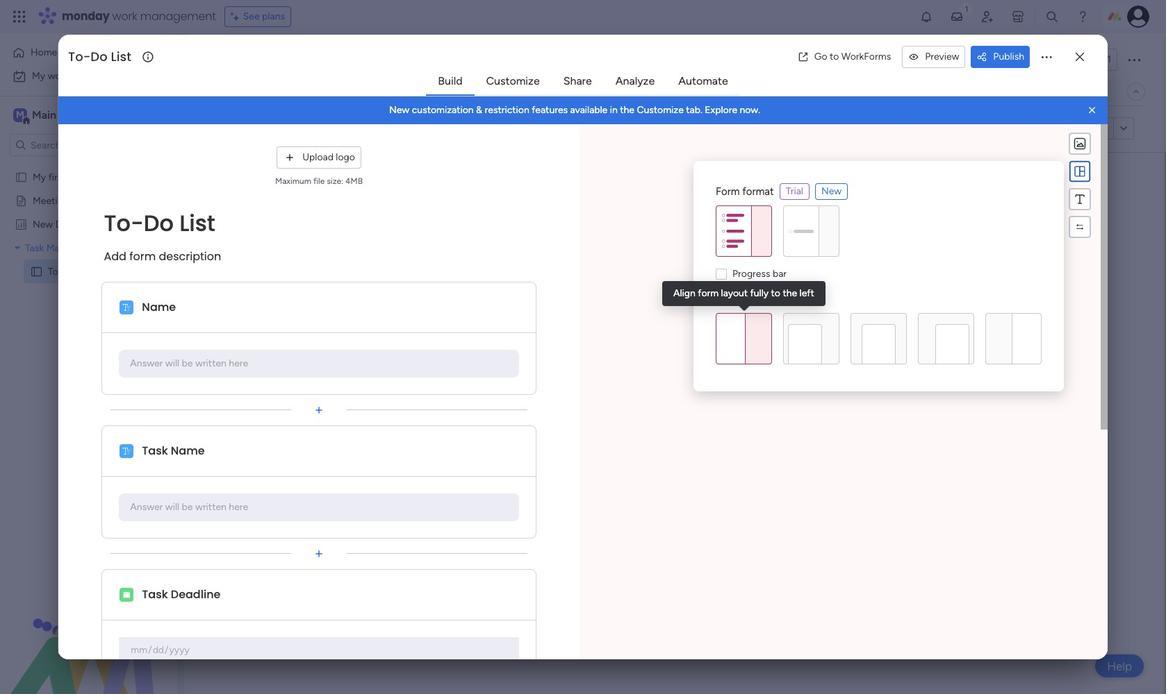 Task type: vqa. For each thing, say whether or not it's contained in the screenshot.
list box containing My first board
yes



Task type: describe. For each thing, give the bounding box(es) containing it.
answer for 2nd add new question icon
[[130, 502, 163, 514]]

customize link
[[475, 69, 551, 94]]

format
[[742, 185, 774, 198]]

activity
[[983, 54, 1017, 65]]

description
[[159, 248, 221, 264]]

go to workforms
[[814, 51, 891, 63]]

size:
[[327, 176, 343, 186]]

layout
[[721, 288, 748, 300]]

2 here from the top
[[229, 502, 248, 514]]

plans
[[262, 10, 285, 22]]

link
[[1093, 122, 1108, 134]]

component__icon image for task name
[[120, 444, 134, 458]]

first
[[48, 171, 66, 183]]

new for new
[[821, 186, 842, 197]]

center image
[[851, 313, 907, 365]]

&
[[476, 104, 482, 116]]

4mb
[[345, 176, 363, 186]]

lottie animation image
[[0, 555, 177, 695]]

to-do list inside to-do list field
[[68, 48, 131, 65]]

form format
[[716, 185, 774, 198]]

1 horizontal spatial the
[[783, 288, 797, 300]]

form for edit form
[[236, 122, 257, 134]]

analyze
[[616, 74, 655, 88]]

share
[[563, 74, 592, 88]]

0 horizontal spatial to
[[771, 288, 780, 300]]

main table button
[[211, 81, 289, 103]]

form for form alignment
[[716, 294, 740, 306]]

left image
[[783, 313, 839, 365]]

to-do list inside form form
[[104, 207, 215, 239]]

workforms logo image
[[343, 118, 422, 140]]

list inside field
[[111, 48, 131, 65]]

tab.
[[686, 104, 702, 116]]

task name
[[142, 443, 205, 459]]

now.
[[740, 104, 760, 116]]

copy form link button
[[1018, 117, 1113, 140]]

new dashboard
[[33, 218, 102, 230]]

invite / 1
[[1074, 54, 1111, 65]]

2 menu image from the top
[[1073, 192, 1087, 206]]

1 menu image from the top
[[1073, 165, 1087, 178]]

dashboard
[[55, 218, 102, 230]]

monday
[[62, 8, 109, 24]]

home option
[[8, 42, 169, 64]]

add
[[104, 248, 126, 264]]

update feed image
[[950, 10, 964, 24]]

task management system
[[25, 242, 139, 254]]

build for build form
[[649, 321, 673, 334]]

go to workforms button
[[792, 46, 897, 68]]

lottie animation element
[[0, 555, 177, 695]]

customization
[[412, 104, 474, 116]]

system
[[106, 242, 139, 254]]

invite members image
[[981, 10, 994, 24]]

form button
[[289, 81, 332, 103]]

board
[[68, 171, 93, 183]]

in
[[610, 104, 618, 116]]

1 here from the top
[[229, 358, 248, 370]]

full left image
[[716, 313, 772, 365]]

features
[[532, 104, 568, 116]]

upload logo button
[[277, 147, 361, 169]]

workforms
[[841, 51, 891, 63]]

close image
[[1086, 104, 1099, 117]]

will for 1st add new question icon from the top
[[165, 358, 179, 370]]

main workspace
[[32, 108, 114, 122]]

copy
[[1044, 122, 1068, 134]]

bar
[[773, 268, 787, 280]]

1 image
[[960, 1, 973, 16]]

preview button
[[902, 46, 965, 68]]

left
[[800, 288, 814, 300]]

upload logo
[[302, 151, 355, 163]]

publish button
[[971, 46, 1030, 68]]

1 component__icon image from the top
[[120, 301, 134, 314]]

upload
[[302, 151, 333, 163]]

name button
[[140, 296, 518, 319]]

task for task deadline
[[142, 587, 168, 603]]

automate link
[[667, 69, 739, 94]]

my work link
[[8, 65, 169, 88]]

my work
[[32, 70, 69, 82]]

form up alignment at right
[[764, 267, 803, 290]]

progress bar
[[732, 268, 787, 280]]

analyze link
[[604, 69, 666, 94]]

form for build form
[[676, 321, 700, 334]]

maximum file size: 4mb
[[275, 176, 363, 186]]

form for align form layout fully to the left
[[698, 288, 719, 300]]

powered by
[[279, 122, 338, 135]]

public dashboard image
[[15, 218, 28, 231]]

alignment
[[742, 294, 789, 306]]

form for form
[[299, 85, 322, 97]]

2 answer will be written here from the top
[[130, 502, 248, 514]]

my work option
[[8, 65, 169, 88]]

your
[[723, 267, 759, 290]]

form form
[[58, 124, 1108, 695]]

publish
[[993, 51, 1024, 63]]

form for form format
[[716, 185, 740, 198]]

public board image for to-do list
[[30, 265, 43, 278]]

Search in workspace field
[[29, 137, 116, 153]]

tab list containing build
[[426, 68, 740, 96]]

public board image for my first board
[[15, 170, 28, 183]]

build form
[[649, 321, 700, 334]]

go
[[814, 51, 827, 63]]

be for 1st add new question icon from the top
[[182, 358, 193, 370]]

copy form link
[[1044, 122, 1108, 134]]

main table
[[232, 85, 278, 97]]

invite
[[1074, 54, 1099, 65]]

preview
[[925, 51, 959, 63]]

main for main workspace
[[32, 108, 56, 122]]

main for main table
[[232, 85, 253, 97]]

monday work management
[[62, 8, 216, 24]]

integrate
[[920, 85, 960, 97]]

edit form button
[[211, 118, 262, 140]]

customization tools toolbar
[[1069, 133, 1091, 238]]

trial
[[786, 186, 803, 197]]

management
[[46, 242, 104, 254]]

help image
[[1076, 10, 1090, 24]]

to- inside field
[[68, 48, 91, 65]]

logo
[[336, 151, 355, 163]]

meeting
[[33, 195, 69, 206]]

the inside banner banner
[[620, 104, 634, 116]]

see plans button
[[224, 6, 291, 27]]

To-Do List field
[[65, 48, 140, 66]]

home link
[[8, 42, 169, 64]]



Task type: locate. For each thing, give the bounding box(es) containing it.
0 vertical spatial name
[[142, 300, 176, 315]]

0 horizontal spatial main
[[32, 108, 56, 122]]

0 vertical spatial public board image
[[15, 170, 28, 183]]

0 vertical spatial task
[[25, 242, 44, 254]]

full right image
[[985, 313, 1042, 365]]

0 vertical spatial new
[[389, 104, 409, 116]]

customize up 'restriction'
[[486, 74, 540, 88]]

automate inside button
[[1061, 85, 1105, 97]]

caret down image
[[15, 243, 20, 253]]

build form button
[[638, 314, 711, 342]]

1 horizontal spatial work
[[112, 8, 137, 24]]

0 vertical spatial be
[[182, 358, 193, 370]]

workspace selection element
[[13, 107, 116, 125]]

new up workforms logo
[[389, 104, 409, 116]]

add form description
[[104, 248, 221, 264]]

to-do list
[[211, 44, 319, 75], [68, 48, 131, 65], [104, 207, 215, 239], [48, 265, 93, 277]]

align form layout fully to the left
[[673, 288, 814, 300]]

1 be from the top
[[182, 358, 193, 370]]

2 vertical spatial task
[[142, 587, 168, 603]]

2 will from the top
[[165, 502, 179, 514]]

1 vertical spatial written
[[195, 502, 226, 514]]

new
[[389, 104, 409, 116], [821, 186, 842, 197], [33, 218, 53, 230]]

0 horizontal spatial work
[[48, 70, 69, 82]]

1 add new question image from the top
[[312, 403, 326, 417]]

0 vertical spatial answer
[[130, 358, 163, 370]]

list box
[[0, 162, 177, 471]]

1 vertical spatial to
[[771, 288, 780, 300]]

deadline
[[171, 587, 221, 603]]

new for new dashboard
[[33, 218, 53, 230]]

0 vertical spatial my
[[32, 70, 45, 82]]

1 vertical spatial answer will be written here
[[130, 502, 248, 514]]

collapse board header image
[[1131, 86, 1142, 97]]

fully
[[750, 288, 769, 300]]

work right monday
[[112, 8, 137, 24]]

drag to reorder the question image
[[312, 574, 326, 588]]

to- inside form form
[[104, 207, 144, 239]]

0 vertical spatial form
[[299, 85, 322, 97]]

classic image
[[716, 206, 772, 257]]

component__icon image left task name
[[120, 444, 134, 458]]

build for build
[[438, 74, 462, 88]]

new inside banner banner
[[389, 104, 409, 116]]

edit form
[[216, 122, 257, 134]]

work inside option
[[48, 70, 69, 82]]

1 vertical spatial main
[[32, 108, 56, 122]]

1 horizontal spatial automate
[[1061, 85, 1105, 97]]

1 horizontal spatial customize
[[637, 104, 684, 116]]

my inside option
[[32, 70, 45, 82]]

3 component__icon image from the top
[[120, 588, 134, 602]]

building
[[652, 267, 718, 290]]

invite / 1 button
[[1049, 49, 1117, 71]]

list
[[285, 44, 319, 75], [111, 48, 131, 65], [179, 207, 215, 239], [77, 265, 93, 277]]

new right trial
[[821, 186, 842, 197]]

answer for 1st add new question icon from the top
[[130, 358, 163, 370]]

/
[[1101, 54, 1105, 65]]

by up upload logo in the top left of the page
[[325, 122, 338, 135]]

form inside form
[[129, 248, 156, 264]]

powered
[[279, 122, 323, 135]]

task
[[25, 242, 44, 254], [142, 443, 168, 459], [142, 587, 168, 603]]

build link
[[427, 69, 474, 94]]

form left add view icon
[[299, 85, 322, 97]]

0 horizontal spatial by
[[325, 122, 338, 135]]

activity button
[[977, 49, 1043, 71]]

0 horizontal spatial new
[[33, 218, 53, 230]]

help button
[[1095, 655, 1144, 678]]

2 vertical spatial public board image
[[30, 265, 43, 278]]

form up 'background color and image selector'
[[1070, 122, 1091, 134]]

1 vertical spatial be
[[182, 502, 193, 514]]

0 vertical spatial to
[[830, 51, 839, 63]]

1 vertical spatial name
[[171, 443, 205, 459]]

list box containing my first board
[[0, 162, 177, 471]]

written
[[195, 358, 226, 370], [195, 502, 226, 514]]

0 horizontal spatial automate
[[678, 74, 728, 88]]

public board image left first
[[15, 170, 28, 183]]

form
[[1070, 122, 1091, 134], [236, 122, 257, 134], [129, 248, 156, 264], [764, 267, 803, 290], [698, 288, 719, 300], [676, 321, 700, 334]]

to inside button
[[830, 51, 839, 63]]

1 vertical spatial add new question image
[[312, 547, 326, 561]]

to right go
[[830, 51, 839, 63]]

form right align
[[698, 288, 719, 300]]

explore
[[705, 104, 737, 116]]

notifications image
[[919, 10, 933, 24]]

do inside form form
[[144, 207, 174, 239]]

main right "workspace" icon
[[32, 108, 56, 122]]

my down home
[[32, 70, 45, 82]]

component__icon image down the add
[[120, 301, 134, 314]]

see plans
[[243, 10, 285, 22]]

main left table at the top of the page
[[232, 85, 253, 97]]

automate
[[678, 74, 728, 88], [1061, 85, 1105, 97]]

1 vertical spatial component__icon image
[[120, 444, 134, 458]]

form for add form description
[[129, 248, 156, 264]]

main inside button
[[232, 85, 253, 97]]

0 vertical spatial main
[[232, 85, 253, 97]]

more actions image
[[1040, 50, 1054, 64]]

to-
[[211, 44, 250, 75], [68, 48, 91, 65], [104, 207, 144, 239], [48, 265, 62, 277]]

1 written from the top
[[195, 358, 226, 370]]

1 vertical spatial menu image
[[1073, 192, 1087, 206]]

component__icon image
[[120, 301, 134, 314], [120, 444, 134, 458], [120, 588, 134, 602]]

form alignment
[[716, 294, 789, 306]]

form right edit
[[236, 122, 257, 134]]

name inside the name button
[[142, 300, 176, 315]]

list inside form form
[[179, 207, 215, 239]]

customize left tab.
[[637, 104, 684, 116]]

main inside workspace selection element
[[32, 108, 56, 122]]

1 vertical spatial by
[[627, 267, 647, 290]]

form left format
[[716, 185, 740, 198]]

automate up tab.
[[678, 74, 728, 88]]

be for 2nd add new question icon
[[182, 502, 193, 514]]

add new question image up drag to reorder the question icon
[[312, 547, 326, 561]]

file
[[313, 176, 325, 186]]

form for copy form link
[[1070, 122, 1091, 134]]

my left first
[[33, 171, 46, 183]]

do
[[250, 44, 279, 75], [91, 48, 108, 65], [144, 207, 174, 239], [62, 265, 75, 277]]

select product image
[[13, 10, 26, 24]]

1 vertical spatial will
[[165, 502, 179, 514]]

1 vertical spatial work
[[48, 70, 69, 82]]

available
[[570, 104, 607, 116]]

2 be from the top
[[182, 502, 193, 514]]

form inside button
[[299, 85, 322, 97]]

component__icon image left task deadline
[[120, 588, 134, 602]]

2 horizontal spatial new
[[821, 186, 842, 197]]

do inside field
[[91, 48, 108, 65]]

public board image
[[15, 170, 28, 183], [15, 194, 28, 207], [30, 265, 43, 278]]

build
[[438, 74, 462, 88], [649, 321, 673, 334]]

1 vertical spatial my
[[33, 171, 46, 183]]

new for new customization & restriction features available in the customize tab. explore now.
[[389, 104, 409, 116]]

1 vertical spatial the
[[783, 288, 797, 300]]

my first board
[[33, 171, 93, 183]]

let's start by building your form
[[546, 267, 803, 290]]

1 vertical spatial here
[[229, 502, 248, 514]]

the left 'left'
[[783, 288, 797, 300]]

task for task management system
[[25, 242, 44, 254]]

notes
[[71, 195, 98, 206]]

2 vertical spatial new
[[33, 218, 53, 230]]

banner banner
[[58, 97, 1108, 124]]

menu image
[[1073, 165, 1087, 178], [1073, 192, 1087, 206]]

1 horizontal spatial new
[[389, 104, 409, 116]]

new customization & restriction features available in the customize tab. explore now.
[[389, 104, 760, 116]]

0 horizontal spatial customize
[[486, 74, 540, 88]]

monday marketplace image
[[1011, 10, 1025, 24]]

let's
[[546, 267, 580, 290]]

1 answer will be written here from the top
[[130, 358, 248, 370]]

0 vertical spatial written
[[195, 358, 226, 370]]

share link
[[552, 69, 603, 94]]

1 vertical spatial customize
[[637, 104, 684, 116]]

1 answer from the top
[[130, 358, 163, 370]]

2 written from the top
[[195, 502, 226, 514]]

0 vertical spatial answer will be written here
[[130, 358, 248, 370]]

right image
[[918, 313, 974, 365]]

form right the add
[[129, 248, 156, 264]]

the
[[620, 104, 634, 116], [783, 288, 797, 300]]

2 vertical spatial component__icon image
[[120, 588, 134, 602]]

customize
[[486, 74, 540, 88], [637, 104, 684, 116]]

0 horizontal spatial the
[[620, 104, 634, 116]]

maximum
[[275, 176, 311, 186]]

meeting notes
[[33, 195, 98, 206]]

my for my first board
[[33, 171, 46, 183]]

build inside button
[[649, 321, 673, 334]]

form down align
[[676, 321, 700, 334]]

form down your
[[716, 294, 740, 306]]

0 vertical spatial will
[[165, 358, 179, 370]]

1 horizontal spatial main
[[232, 85, 253, 97]]

align
[[673, 288, 696, 300]]

1 vertical spatial form
[[716, 185, 740, 198]]

0 vertical spatial the
[[620, 104, 634, 116]]

public board image for meeting notes
[[15, 194, 28, 207]]

restriction
[[485, 104, 529, 116]]

0 horizontal spatial build
[[438, 74, 462, 88]]

task deadline
[[142, 587, 221, 603]]

management
[[140, 8, 216, 24]]

0 vertical spatial work
[[112, 8, 137, 24]]

0 vertical spatial menu image
[[1073, 165, 1087, 178]]

2 add new question image from the top
[[312, 547, 326, 561]]

to right the fully
[[771, 288, 780, 300]]

see
[[243, 10, 260, 22]]

answer
[[130, 358, 163, 370], [130, 502, 163, 514]]

work
[[112, 8, 137, 24], [48, 70, 69, 82]]

1 vertical spatial build
[[649, 321, 673, 334]]

will for 2nd add new question icon
[[165, 502, 179, 514]]

form
[[299, 85, 322, 97], [716, 185, 740, 198], [716, 294, 740, 306]]

workspace image
[[13, 108, 27, 123]]

home
[[31, 47, 57, 58]]

drag to reorder the question image
[[312, 431, 326, 444]]

kendall parks image
[[1127, 6, 1149, 28]]

1 vertical spatial new
[[821, 186, 842, 197]]

edit
[[216, 122, 234, 134]]

the right in
[[620, 104, 634, 116]]

1 vertical spatial task
[[142, 443, 168, 459]]

build down align
[[649, 321, 673, 334]]

m
[[16, 109, 24, 121]]

workspace
[[59, 108, 114, 122]]

work for my
[[48, 70, 69, 82]]

0 vertical spatial customize
[[486, 74, 540, 88]]

be
[[182, 358, 193, 370], [182, 502, 193, 514]]

2 answer from the top
[[130, 502, 163, 514]]

1 horizontal spatial by
[[627, 267, 647, 290]]

1 horizontal spatial build
[[649, 321, 673, 334]]

automate up close image
[[1061, 85, 1105, 97]]

by right start
[[627, 267, 647, 290]]

1 horizontal spatial to
[[830, 51, 839, 63]]

2 component__icon image from the top
[[120, 444, 134, 458]]

add view image
[[340, 87, 346, 97]]

0 vertical spatial by
[[325, 122, 338, 135]]

main
[[232, 85, 253, 97], [32, 108, 56, 122]]

automate button
[[1036, 81, 1110, 103]]

form inside "button"
[[1070, 122, 1091, 134]]

public board image up "public dashboard" image
[[15, 194, 28, 207]]

0 vertical spatial here
[[229, 358, 248, 370]]

0 vertical spatial build
[[438, 74, 462, 88]]

0 vertical spatial component__icon image
[[120, 301, 134, 314]]

one by one image
[[783, 206, 839, 257]]

1 vertical spatial public board image
[[15, 194, 28, 207]]

build up customization
[[438, 74, 462, 88]]

background color and image selector image
[[1073, 137, 1087, 151]]

my for my work
[[32, 70, 45, 82]]

help
[[1107, 660, 1132, 674]]

new right "public dashboard" image
[[33, 218, 53, 230]]

1 vertical spatial answer
[[130, 502, 163, 514]]

component__icon image for task deadline
[[120, 588, 134, 602]]

tab list
[[426, 68, 740, 96]]

search everything image
[[1045, 10, 1059, 24]]

option
[[0, 164, 177, 167]]

task for task name
[[142, 443, 168, 459]]

progress
[[732, 268, 770, 280]]

customize inside banner banner
[[637, 104, 684, 116]]

2 vertical spatial form
[[716, 294, 740, 306]]

work down home
[[48, 70, 69, 82]]

0 vertical spatial add new question image
[[312, 403, 326, 417]]

add new question image
[[312, 403, 326, 417], [312, 547, 326, 561]]

table
[[255, 85, 278, 97]]

public board image down task management system
[[30, 265, 43, 278]]

1 will from the top
[[165, 358, 179, 370]]

start
[[585, 267, 622, 290]]

work for monday
[[112, 8, 137, 24]]

add new question image up drag to reorder the question image
[[312, 403, 326, 417]]



